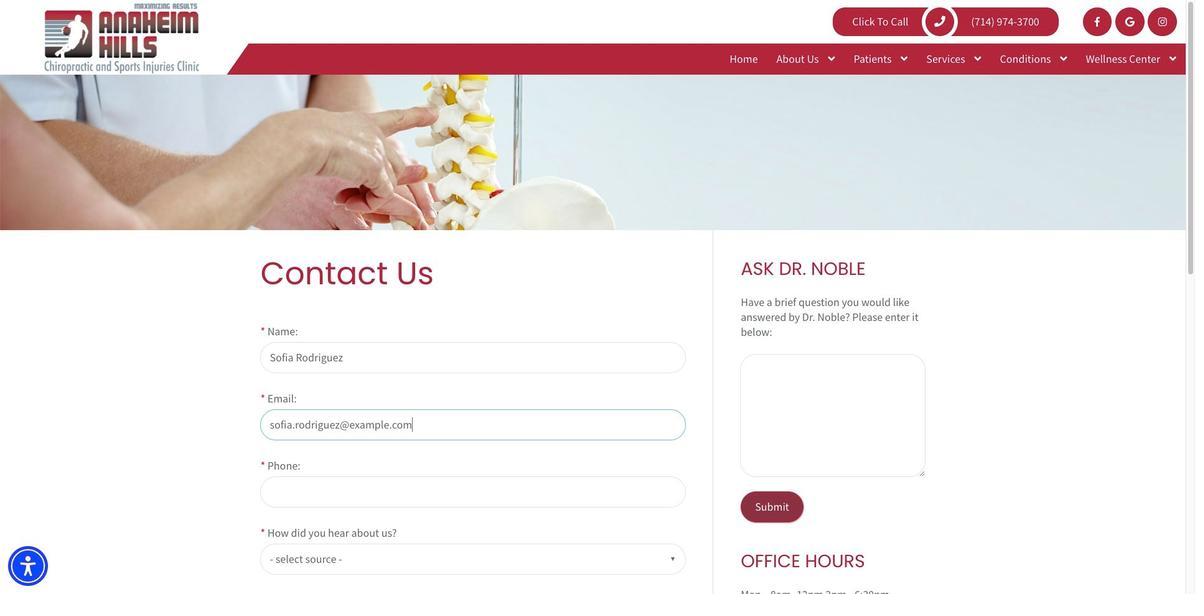 Task type: describe. For each thing, give the bounding box(es) containing it.
Ask the expert input field. text field
[[741, 355, 926, 477]]

google image
[[1126, 17, 1135, 27]]

1 facebook image from the left
[[1095, 17, 1100, 27]]



Task type: vqa. For each thing, say whether or not it's contained in the screenshot.
Captcha image
no



Task type: locate. For each thing, give the bounding box(es) containing it.
facebook image
[[1095, 17, 1100, 27], [1159, 17, 1167, 27]]

facebook image right google image
[[1159, 17, 1167, 27]]

None text field
[[261, 410, 686, 440], [261, 477, 686, 507], [261, 410, 686, 440], [261, 477, 686, 507]]

None text field
[[261, 343, 686, 373]]

1 horizontal spatial facebook image
[[1159, 17, 1167, 27]]

None submit
[[741, 492, 804, 523]]

0 horizontal spatial facebook image
[[1095, 17, 1100, 27]]

2 facebook image from the left
[[1159, 17, 1167, 27]]

facebook image left google image
[[1095, 17, 1100, 27]]



